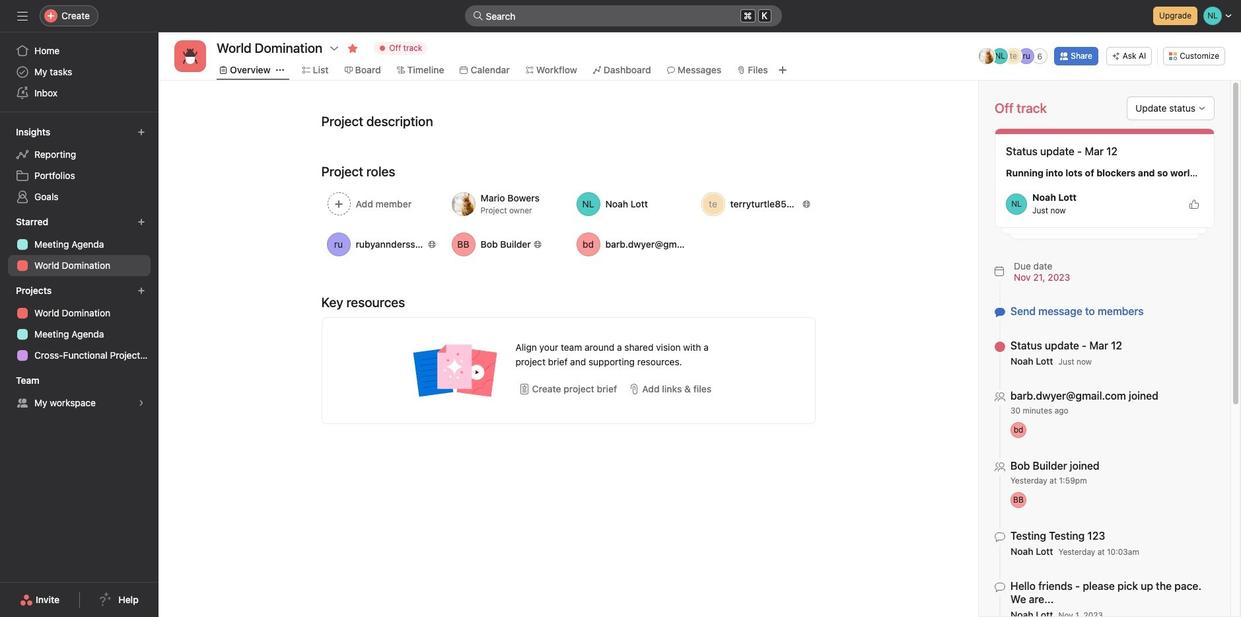 Task type: locate. For each thing, give the bounding box(es) containing it.
bug image
[[182, 48, 198, 64]]

prominent image
[[473, 11, 483, 21]]

None field
[[465, 5, 782, 26]]

tab actions image
[[276, 66, 284, 74]]

Search tasks, projects, and more text field
[[465, 5, 782, 26]]

update status image
[[1199, 104, 1207, 112]]

projects element
[[0, 279, 159, 369]]

0 likes. click to like this task image
[[1190, 199, 1200, 209]]

global element
[[0, 32, 159, 112]]

show options image
[[329, 43, 340, 54]]



Task type: describe. For each thing, give the bounding box(es) containing it.
add tab image
[[778, 65, 788, 75]]

teams element
[[0, 369, 159, 416]]

insights element
[[0, 120, 159, 210]]

starred element
[[0, 210, 159, 279]]

see details, my workspace image
[[137, 399, 145, 407]]

hide sidebar image
[[17, 11, 28, 21]]

add items to starred image
[[137, 218, 145, 226]]

new insights image
[[137, 128, 145, 136]]

remove from starred image
[[348, 43, 358, 54]]

latest status update element
[[995, 128, 1242, 228]]

new project or portfolio image
[[137, 287, 145, 295]]



Task type: vqa. For each thing, say whether or not it's contained in the screenshot.
prominent icon
yes



